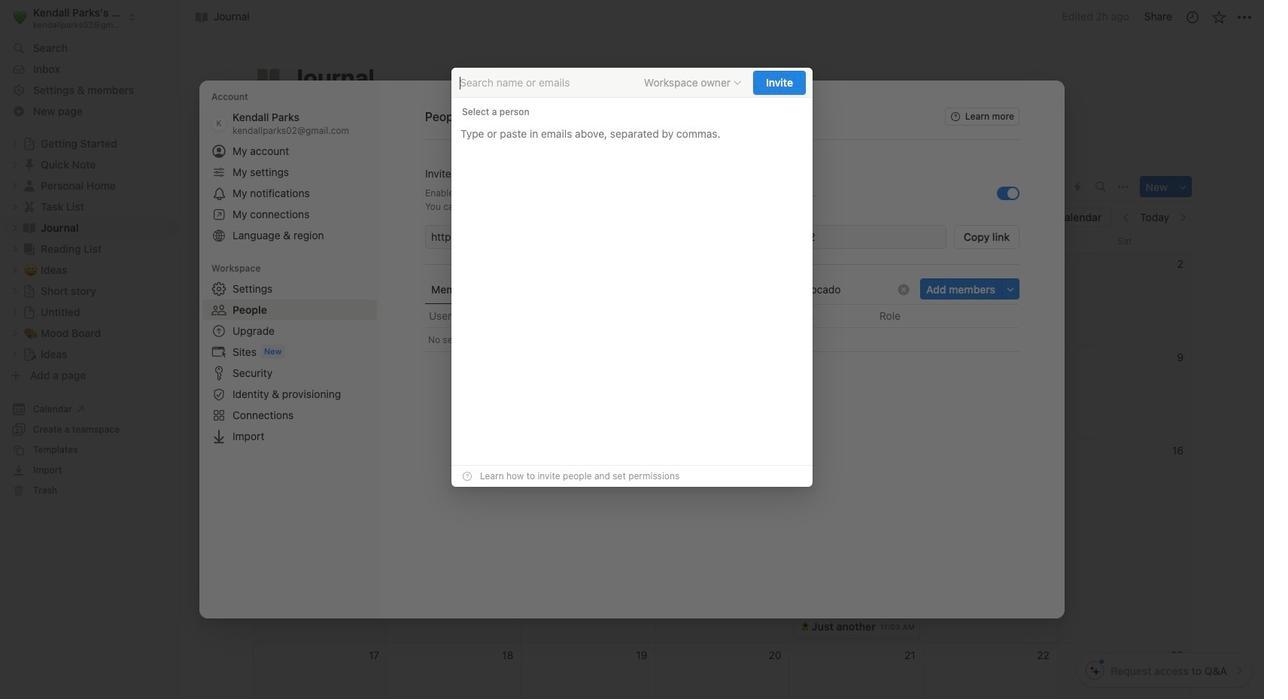 Task type: describe. For each thing, give the bounding box(es) containing it.
Search name or emails email field
[[460, 76, 632, 90]]

previous month image
[[1121, 213, 1132, 223]]

updates image
[[1185, 9, 1200, 24]]

💚 image
[[13, 8, 27, 27]]

🌻 image
[[800, 620, 809, 632]]

Type to search... text field
[[800, 283, 895, 296]]

🎂 image
[[800, 518, 809, 530]]

change page icon image
[[255, 64, 282, 91]]



Task type: locate. For each thing, give the bounding box(es) containing it.
next month image
[[1178, 213, 1188, 223]]

None text field
[[431, 230, 944, 245]]

favorite image
[[1211, 9, 1226, 24]]

create and view automations image
[[1075, 182, 1081, 192]]

🥥 image
[[800, 493, 809, 505]]

📋 image
[[800, 467, 809, 479]]



Task type: vqa. For each thing, say whether or not it's contained in the screenshot.
2nd group from the bottom of the page
no



